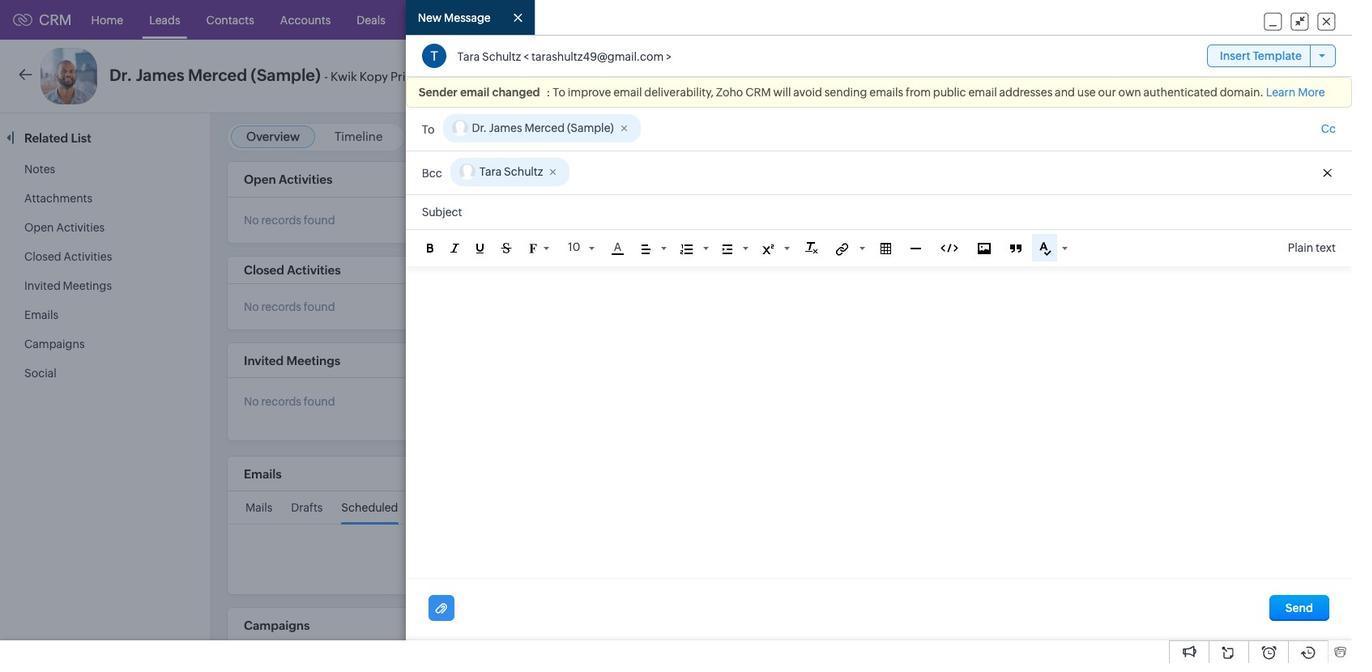 Task type: describe. For each thing, give the bounding box(es) containing it.
0 horizontal spatial invited meetings
[[24, 280, 112, 293]]

0 horizontal spatial emails
[[24, 309, 59, 322]]

1 no from the top
[[244, 214, 259, 227]]

mails
[[246, 502, 273, 515]]

upgrade
[[1026, 20, 1072, 32]]

send for send email
[[1059, 70, 1087, 83]]

timeline
[[335, 130, 383, 143]]

12:21
[[1278, 135, 1302, 147]]

1 horizontal spatial closed activities
[[244, 263, 341, 277]]

new message
[[418, 12, 491, 25]]

cc
[[1321, 123, 1336, 136]]

spell check image
[[1040, 242, 1052, 256]]

related
[[24, 131, 68, 145]]

notes
[[24, 163, 55, 176]]

tara schultz
[[479, 166, 543, 179]]

home link
[[78, 0, 136, 39]]

leads link
[[136, 0, 193, 39]]

0 horizontal spatial invited
[[24, 280, 61, 293]]

email
[[1089, 70, 1119, 83]]

list image
[[681, 244, 693, 254]]

deals link
[[344, 0, 399, 39]]

domain.
[[1220, 86, 1264, 99]]

tasks link
[[399, 0, 453, 39]]

1 no records found from the top
[[244, 214, 335, 227]]

create menu element
[[1098, 0, 1138, 39]]

1 horizontal spatial meetings
[[286, 354, 341, 368]]

attachments link
[[24, 192, 93, 205]]

0 vertical spatial to
[[553, 86, 566, 99]]

1 records from the top
[[261, 214, 301, 227]]

0 horizontal spatial campaigns link
[[24, 338, 85, 351]]

drafts
[[291, 502, 323, 515]]

message
[[444, 12, 491, 25]]

0 vertical spatial meetings
[[466, 13, 515, 26]]

records for invited
[[261, 396, 301, 409]]

3 email from the left
[[969, 86, 997, 99]]

a
[[614, 241, 622, 254]]

avoid
[[794, 86, 822, 99]]

sending
[[825, 86, 867, 99]]

learn
[[1266, 86, 1296, 99]]

contacts link
[[193, 0, 267, 39]]

profile image
[[1279, 7, 1305, 33]]

deliverability,
[[644, 86, 714, 99]]

pm
[[1304, 135, 1320, 147]]

invited meetings link
[[24, 280, 112, 293]]

learn more link
[[1266, 86, 1325, 99]]

contacts
[[206, 13, 254, 26]]

profile element
[[1270, 0, 1315, 39]]

public
[[933, 86, 966, 99]]

no for closed
[[244, 301, 259, 314]]

insert
[[1220, 50, 1251, 63]]

schultz
[[504, 166, 543, 179]]

list
[[71, 131, 91, 145]]

meetings link
[[453, 0, 528, 39]]

james for dr. james merced (sample)
[[489, 122, 522, 135]]

reports link
[[580, 0, 647, 39]]

2 email from the left
[[614, 86, 642, 99]]

overview link
[[246, 130, 300, 143]]

related list
[[24, 131, 94, 145]]

sender
[[419, 86, 458, 99]]

merced for dr. james merced (sample) - kwik kopy printing
[[188, 66, 247, 84]]

1 vertical spatial invited
[[244, 354, 284, 368]]

dr. james merced (sample) - kwik kopy printing
[[109, 66, 435, 84]]

no records found for activities
[[244, 301, 335, 314]]

0 horizontal spatial meetings
[[63, 280, 112, 293]]

documents
[[746, 13, 807, 26]]

accounts link
[[267, 0, 344, 39]]

tasks
[[412, 13, 440, 26]]

1 horizontal spatial campaigns link
[[647, 0, 733, 39]]

documents link
[[733, 0, 820, 39]]

0 horizontal spatial crm
[[39, 11, 72, 28]]

overview
[[246, 130, 300, 143]]

kwik
[[331, 70, 357, 83]]

alignment image
[[642, 244, 651, 254]]

template
[[1253, 50, 1302, 63]]

james for dr. james merced (sample) - kwik kopy printing
[[136, 66, 184, 84]]

timeline link
[[335, 130, 383, 143]]

search element
[[1138, 0, 1171, 40]]

2 vertical spatial campaigns
[[244, 619, 310, 633]]

insert template
[[1220, 50, 1302, 63]]

and
[[1055, 86, 1075, 99]]

calls
[[541, 13, 567, 26]]

merced for dr. james merced (sample)
[[525, 122, 565, 135]]

calendar image
[[1181, 13, 1194, 26]]

links image
[[836, 243, 849, 256]]

(sample) for dr. james merced (sample)
[[567, 122, 614, 135]]

send button
[[1269, 596, 1330, 622]]

bcc
[[422, 167, 442, 180]]



Task type: locate. For each thing, give the bounding box(es) containing it.
0 horizontal spatial send
[[1059, 70, 1087, 83]]

1 vertical spatial james
[[489, 122, 522, 135]]

text
[[1316, 242, 1336, 255]]

0 vertical spatial (sample)
[[251, 66, 321, 84]]

open activities up closed activities link
[[24, 221, 105, 234]]

dr. for dr. james merced (sample) - kwik kopy printing
[[109, 66, 132, 84]]

send
[[1059, 70, 1087, 83], [1286, 602, 1313, 615]]

2 no records found from the top
[[244, 301, 335, 314]]

invited meetings
[[24, 280, 112, 293], [244, 354, 341, 368]]

0 horizontal spatial closed activities
[[24, 250, 112, 263]]

own
[[1119, 86, 1141, 99]]

found
[[304, 214, 335, 227], [304, 301, 335, 314], [304, 396, 335, 409]]

0 horizontal spatial (sample)
[[251, 66, 321, 84]]

2 horizontal spatial campaigns
[[660, 13, 720, 26]]

calls link
[[528, 0, 580, 39]]

email right improve
[[614, 86, 642, 99]]

kopy
[[360, 70, 388, 83]]

tara
[[479, 166, 502, 179]]

attachments
[[24, 192, 93, 205]]

1 horizontal spatial closed
[[244, 263, 284, 277]]

meetings
[[466, 13, 515, 26], [63, 280, 112, 293], [286, 354, 341, 368]]

: left 12:21
[[1273, 135, 1276, 147]]

-
[[324, 70, 328, 83]]

1 email from the left
[[460, 86, 490, 99]]

scheduled
[[341, 502, 398, 515]]

convert button
[[1141, 63, 1219, 89]]

0 vertical spatial campaigns
[[660, 13, 720, 26]]

0 vertical spatial invited meetings
[[24, 280, 112, 293]]

1 horizontal spatial merced
[[525, 122, 565, 135]]

1 horizontal spatial (sample)
[[567, 122, 614, 135]]

1 horizontal spatial emails
[[244, 468, 282, 481]]

1 horizontal spatial james
[[489, 122, 522, 135]]

0 horizontal spatial james
[[136, 66, 184, 84]]

email
[[460, 86, 490, 99], [614, 86, 642, 99], [969, 86, 997, 99]]

1 horizontal spatial to
[[553, 86, 566, 99]]

our
[[1098, 86, 1116, 99]]

script image
[[763, 244, 774, 254]]

1 vertical spatial no records found
[[244, 301, 335, 314]]

emails link
[[24, 309, 59, 322]]

create menu image
[[1108, 10, 1128, 30]]

1 vertical spatial emails
[[244, 468, 282, 481]]

closed activities
[[24, 250, 112, 263], [244, 263, 341, 277]]

no for invited
[[244, 396, 259, 409]]

0 vertical spatial campaigns link
[[647, 0, 733, 39]]

1 vertical spatial :
[[1273, 135, 1276, 147]]

send inside button
[[1286, 602, 1313, 615]]

1 vertical spatial (sample)
[[567, 122, 614, 135]]

to left improve
[[553, 86, 566, 99]]

0 horizontal spatial closed
[[24, 250, 61, 263]]

0 horizontal spatial open activities
[[24, 221, 105, 234]]

improve
[[568, 86, 611, 99]]

send email
[[1059, 70, 1119, 83]]

1 vertical spatial dr.
[[472, 122, 487, 135]]

last
[[1212, 135, 1232, 147]]

more
[[1298, 86, 1325, 99]]

2 found from the top
[[304, 301, 335, 314]]

records for closed
[[261, 301, 301, 314]]

send for send
[[1286, 602, 1313, 615]]

use
[[1078, 86, 1096, 99]]

1 vertical spatial crm
[[746, 86, 771, 99]]

1 horizontal spatial dr.
[[472, 122, 487, 135]]

leads
[[149, 13, 180, 26]]

open down attachments link
[[24, 221, 54, 234]]

0 vertical spatial found
[[304, 214, 335, 227]]

dr. down "home"
[[109, 66, 132, 84]]

1 vertical spatial no
[[244, 301, 259, 314]]

1 vertical spatial found
[[304, 301, 335, 314]]

2 horizontal spatial email
[[969, 86, 997, 99]]

0 vertical spatial merced
[[188, 66, 247, 84]]

sender email changed : to improve email deliverability, zoho crm will avoid sending emails from public email addresses and use our own authenticated domain. learn more
[[419, 86, 1325, 99]]

0 horizontal spatial open
[[24, 221, 54, 234]]

dr. for dr. james merced (sample)
[[472, 122, 487, 135]]

1 horizontal spatial open
[[244, 173, 276, 186]]

2 vertical spatial no records found
[[244, 396, 335, 409]]

0 vertical spatial no
[[244, 214, 259, 227]]

:
[[547, 86, 550, 99], [1273, 135, 1276, 147]]

1 vertical spatial open activities
[[24, 221, 105, 234]]

send inside send email button
[[1059, 70, 1087, 83]]

0 vertical spatial records
[[261, 214, 301, 227]]

0 horizontal spatial :
[[547, 86, 550, 99]]

zoho
[[716, 86, 743, 99]]

james
[[136, 66, 184, 84], [489, 122, 522, 135]]

from
[[906, 86, 931, 99]]

campaigns
[[660, 13, 720, 26], [24, 338, 85, 351], [244, 619, 310, 633]]

last update : 12:21 pm
[[1212, 135, 1320, 147]]

: right changed
[[547, 86, 550, 99]]

merced down changed
[[525, 122, 565, 135]]

closed activities link
[[24, 250, 112, 263]]

found for closed activities
[[304, 301, 335, 314]]

open activities link
[[24, 221, 105, 234]]

dr. up the tara
[[472, 122, 487, 135]]

Subject text field
[[406, 196, 1352, 230]]

indent image
[[723, 244, 733, 254]]

plain text
[[1288, 242, 1336, 255]]

0 vertical spatial james
[[136, 66, 184, 84]]

changed
[[492, 86, 540, 99]]

10 link
[[566, 238, 595, 256]]

accounts
[[280, 13, 331, 26]]

1 horizontal spatial send
[[1286, 602, 1313, 615]]

1 vertical spatial merced
[[525, 122, 565, 135]]

(sample) left -
[[251, 66, 321, 84]]

0 horizontal spatial dr.
[[109, 66, 132, 84]]

3 found from the top
[[304, 396, 335, 409]]

social link
[[24, 367, 57, 380]]

0 vertical spatial open
[[244, 173, 276, 186]]

1 vertical spatial campaigns link
[[24, 338, 85, 351]]

james down changed
[[489, 122, 522, 135]]

1 horizontal spatial invited meetings
[[244, 354, 341, 368]]

social
[[24, 367, 57, 380]]

reports
[[593, 13, 634, 26]]

crm link
[[13, 11, 72, 28]]

1 vertical spatial meetings
[[63, 280, 112, 293]]

0 vertical spatial invited
[[24, 280, 61, 293]]

edit button
[[1225, 63, 1279, 89]]

notes link
[[24, 163, 55, 176]]

insert template button
[[1207, 45, 1336, 68]]

new
[[418, 12, 442, 25]]

0 vertical spatial open activities
[[244, 173, 333, 186]]

0 vertical spatial :
[[547, 86, 550, 99]]

open activities
[[244, 173, 333, 186], [24, 221, 105, 234]]

campaigns link up "deliverability,"
[[647, 0, 733, 39]]

1 vertical spatial open
[[24, 221, 54, 234]]

0 horizontal spatial campaigns
[[24, 338, 85, 351]]

10
[[568, 241, 580, 254]]

crm left home link in the top left of the page
[[39, 11, 72, 28]]

a link
[[612, 241, 624, 256]]

0 horizontal spatial email
[[460, 86, 490, 99]]

2 no from the top
[[244, 301, 259, 314]]

open activities down 'overview'
[[244, 173, 333, 186]]

no records found for meetings
[[244, 396, 335, 409]]

0 vertical spatial send
[[1059, 70, 1087, 83]]

2 vertical spatial found
[[304, 396, 335, 409]]

edit
[[1242, 70, 1262, 83]]

update
[[1235, 135, 1271, 147]]

campaigns link down emails link
[[24, 338, 85, 351]]

0 vertical spatial crm
[[39, 11, 72, 28]]

emails
[[24, 309, 59, 322], [244, 468, 282, 481]]

home
[[91, 13, 123, 26]]

search image
[[1147, 13, 1161, 27]]

printing
[[391, 70, 435, 83]]

1 found from the top
[[304, 214, 335, 227]]

0 vertical spatial no records found
[[244, 214, 335, 227]]

1 horizontal spatial email
[[614, 86, 642, 99]]

1 horizontal spatial campaigns
[[244, 619, 310, 633]]

(sample) for dr. james merced (sample) - kwik kopy printing
[[251, 66, 321, 84]]

1 vertical spatial campaigns
[[24, 338, 85, 351]]

invited
[[24, 280, 61, 293], [244, 354, 284, 368]]

open
[[244, 173, 276, 186], [24, 221, 54, 234]]

1 horizontal spatial :
[[1273, 135, 1276, 147]]

dr. james merced (sample)
[[472, 122, 614, 135]]

convert
[[1158, 70, 1202, 83]]

1 vertical spatial invited meetings
[[244, 354, 341, 368]]

emails down invited meetings link
[[24, 309, 59, 322]]

0 horizontal spatial to
[[422, 123, 435, 136]]

3 no records found from the top
[[244, 396, 335, 409]]

james down leads
[[136, 66, 184, 84]]

activities
[[279, 173, 333, 186], [56, 221, 105, 234], [64, 250, 112, 263], [287, 263, 341, 277]]

0 vertical spatial dr.
[[109, 66, 132, 84]]

1 vertical spatial to
[[422, 123, 435, 136]]

no
[[244, 214, 259, 227], [244, 301, 259, 314], [244, 396, 259, 409]]

crm left will
[[746, 86, 771, 99]]

authenticated
[[1144, 86, 1218, 99]]

addresses
[[1000, 86, 1053, 99]]

emails
[[870, 86, 904, 99]]

deals
[[357, 13, 386, 26]]

1 horizontal spatial crm
[[746, 86, 771, 99]]

3 records from the top
[[261, 396, 301, 409]]

emails up mails
[[244, 468, 282, 481]]

email right sender
[[460, 86, 490, 99]]

2 records from the top
[[261, 301, 301, 314]]

2 vertical spatial meetings
[[286, 354, 341, 368]]

open down 'overview'
[[244, 173, 276, 186]]

email right public
[[969, 86, 997, 99]]

1 vertical spatial send
[[1286, 602, 1313, 615]]

1 vertical spatial records
[[261, 301, 301, 314]]

2 vertical spatial records
[[261, 396, 301, 409]]

1 horizontal spatial open activities
[[244, 173, 333, 186]]

found for invited meetings
[[304, 396, 335, 409]]

will
[[773, 86, 791, 99]]

merced down contacts link
[[188, 66, 247, 84]]

0 horizontal spatial merced
[[188, 66, 247, 84]]

to down sender
[[422, 123, 435, 136]]

to
[[553, 86, 566, 99], [422, 123, 435, 136]]

plain
[[1288, 242, 1314, 255]]

send email button
[[1043, 63, 1135, 89]]

(sample) down improve
[[567, 122, 614, 135]]

no records found
[[244, 214, 335, 227], [244, 301, 335, 314], [244, 396, 335, 409]]

0 vertical spatial emails
[[24, 309, 59, 322]]

2 horizontal spatial meetings
[[466, 13, 515, 26]]

1 horizontal spatial invited
[[244, 354, 284, 368]]

3 no from the top
[[244, 396, 259, 409]]

dr.
[[109, 66, 132, 84], [472, 122, 487, 135]]

2 vertical spatial no
[[244, 396, 259, 409]]



Task type: vqa. For each thing, say whether or not it's contained in the screenshot.
1st 555-555-5555 from the bottom
no



